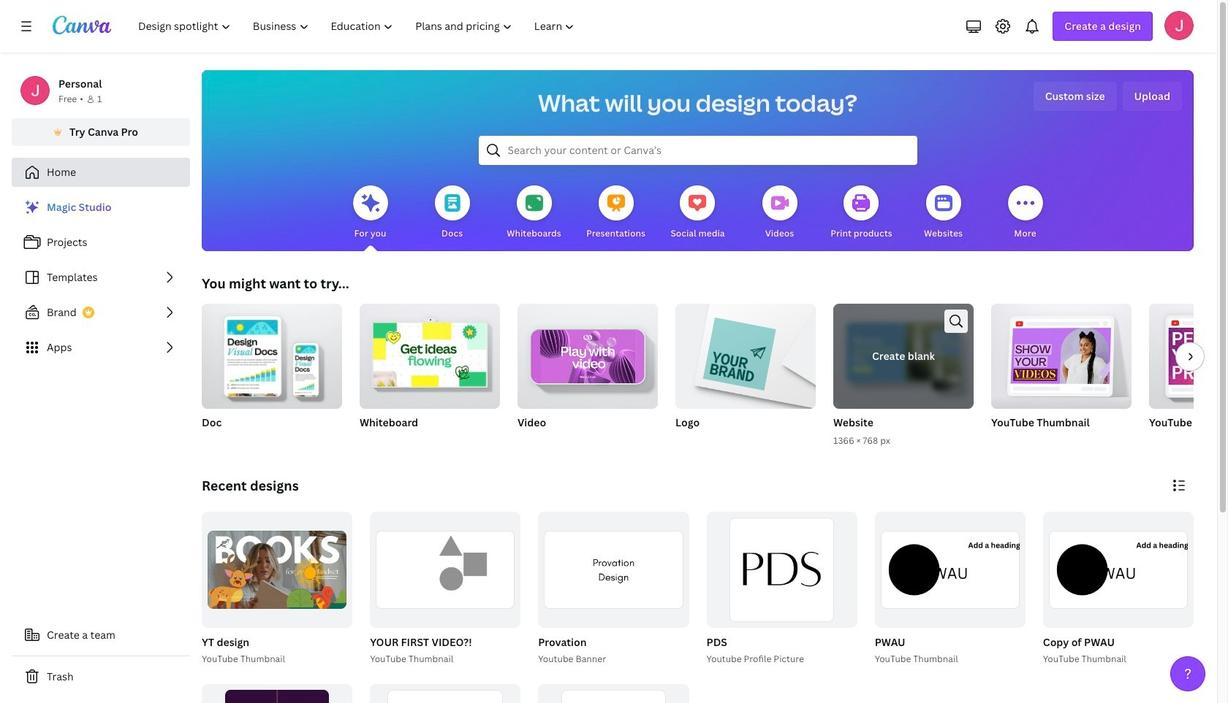 Task type: locate. For each thing, give the bounding box(es) containing it.
list
[[12, 193, 190, 363]]

top level navigation element
[[129, 12, 587, 41]]

james peterson image
[[1165, 11, 1194, 40]]

group
[[202, 298, 342, 449], [202, 298, 342, 409], [360, 298, 500, 449], [360, 298, 500, 409], [518, 298, 658, 449], [518, 298, 658, 409], [675, 298, 816, 449], [675, 298, 816, 409], [991, 298, 1132, 449], [991, 298, 1132, 409], [833, 304, 974, 449], [833, 304, 974, 409], [1149, 304, 1228, 449], [1149, 304, 1228, 409], [199, 512, 352, 667], [202, 512, 352, 628], [367, 512, 521, 667], [370, 512, 521, 628], [535, 512, 689, 667], [704, 512, 857, 667], [707, 512, 857, 628], [872, 512, 1026, 667], [875, 512, 1026, 628], [1040, 512, 1194, 667], [1043, 512, 1194, 628], [202, 685, 352, 704], [370, 685, 521, 704], [538, 685, 689, 704]]

None search field
[[478, 136, 917, 165]]



Task type: vqa. For each thing, say whether or not it's contained in the screenshot.
'With'
no



Task type: describe. For each thing, give the bounding box(es) containing it.
Search search field
[[508, 137, 888, 164]]



